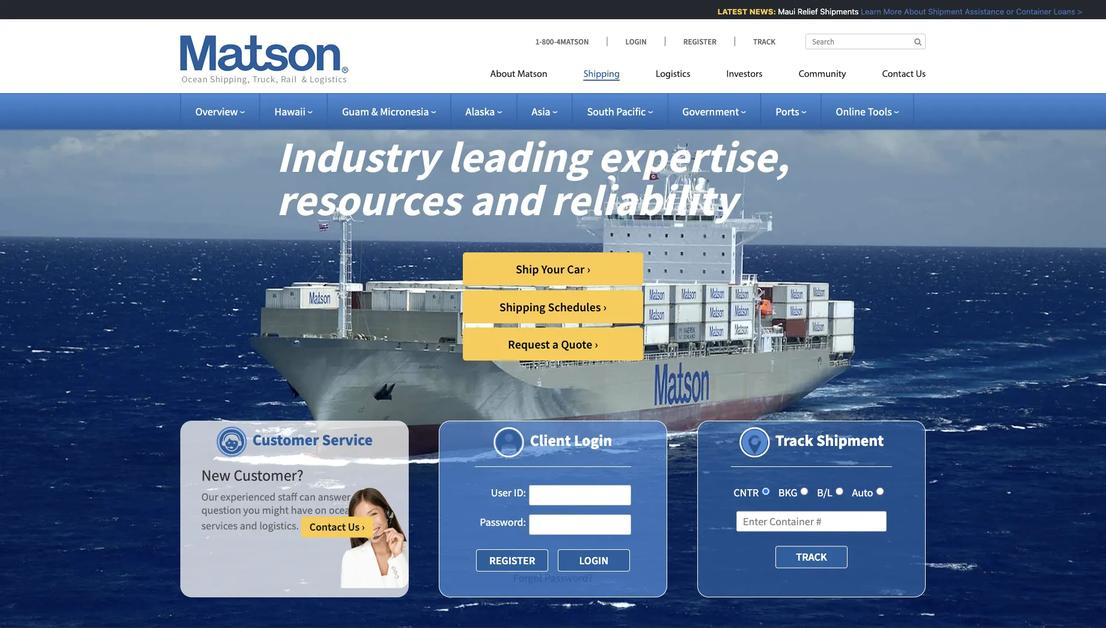 Task type: vqa. For each thing, say whether or not it's contained in the screenshot.
Planned
no



Task type: describe. For each thing, give the bounding box(es) containing it.
overview
[[195, 105, 238, 118]]

ship
[[516, 262, 539, 277]]

request a quote ›
[[508, 337, 598, 352]]

south pacific link
[[587, 105, 653, 118]]

› right car on the top of the page
[[587, 262, 590, 277]]

Password: password field
[[529, 515, 631, 535]]

password?
[[545, 572, 593, 585]]

question
[[201, 503, 241, 517]]

B/L radio
[[836, 488, 843, 495]]

register for register link to the bottom
[[489, 554, 535, 567]]

track for track link
[[753, 36, 776, 46]]

maui
[[772, 7, 790, 16]]

your
[[541, 262, 565, 277]]

guam & micronesia link
[[342, 105, 436, 118]]

Enter Container # text field
[[737, 511, 887, 532]]

and
[[470, 172, 542, 227]]

learn more about shipment assistance or container loans > link
[[855, 7, 1077, 16]]

request a quote › link
[[463, 328, 643, 361]]

blue matson logo with ocean, shipping, truck, rail and logistics written beneath it. image
[[180, 35, 349, 85]]

about matson
[[490, 69, 548, 79]]

matson
[[518, 69, 548, 79]]

login link
[[607, 36, 665, 46]]

shipments
[[815, 7, 853, 16]]

image of smiling customer service agent ready to help. image
[[340, 488, 409, 588]]

1 vertical spatial login
[[574, 430, 612, 450]]

user id:
[[491, 486, 526, 500]]

4matson
[[557, 36, 589, 46]]

logistics link
[[638, 63, 709, 88]]

contact for contact us
[[882, 69, 914, 79]]

customer?
[[234, 465, 304, 485]]

relief
[[792, 7, 812, 16]]

experienced
[[220, 490, 276, 504]]

overview link
[[195, 105, 245, 118]]

>
[[1072, 7, 1077, 16]]

track button
[[776, 546, 848, 569]]

our experienced staff can answer any question you might have on ocean services and logistics.
[[201, 490, 369, 533]]

ship your car ›
[[516, 262, 590, 277]]

logistics
[[656, 69, 691, 79]]

expertise,
[[598, 129, 789, 183]]

quote
[[561, 337, 592, 352]]

contact for contact us ›
[[310, 520, 346, 534]]

resources
[[277, 172, 461, 227]]

learn
[[855, 7, 876, 16]]

contact us ›
[[310, 520, 365, 534]]

Search search field
[[806, 34, 926, 49]]

might
[[262, 503, 289, 517]]

or
[[1001, 7, 1008, 16]]

0 vertical spatial login
[[626, 36, 647, 46]]

client login
[[530, 430, 612, 450]]

news:
[[744, 7, 770, 16]]

pacific
[[616, 105, 646, 118]]

track for track shipment
[[776, 430, 813, 450]]

service
[[322, 430, 373, 449]]

client
[[530, 430, 571, 450]]

alaska
[[466, 105, 495, 118]]

online tools link
[[836, 105, 899, 118]]

government
[[683, 105, 739, 118]]

track link
[[735, 36, 776, 46]]

&
[[371, 105, 378, 118]]

government link
[[683, 105, 746, 118]]

1 horizontal spatial shipment
[[923, 7, 957, 16]]

logistics.
[[259, 519, 299, 533]]

customer
[[253, 430, 319, 449]]

hawaii link
[[275, 105, 313, 118]]

about inside top menu 'navigation'
[[490, 69, 515, 79]]

new customer?
[[201, 465, 304, 485]]

0 horizontal spatial shipment
[[817, 430, 884, 450]]

guam & micronesia
[[342, 105, 429, 118]]

1 vertical spatial register link
[[476, 550, 548, 572]]

industry
[[277, 129, 439, 183]]

services and
[[201, 519, 257, 533]]

industry leading expertise, resources and reliability
[[277, 129, 789, 227]]

a
[[552, 337, 559, 352]]

alaska link
[[466, 105, 502, 118]]

1-800-4matson
[[535, 36, 589, 46]]

ports link
[[776, 105, 807, 118]]

track shipment
[[776, 430, 884, 450]]

community
[[799, 69, 846, 79]]

cntr
[[734, 486, 759, 500]]

on
[[315, 503, 327, 517]]



Task type: locate. For each thing, give the bounding box(es) containing it.
1 horizontal spatial register link
[[665, 36, 735, 46]]

None search field
[[806, 34, 926, 49]]

about matson link
[[490, 63, 566, 88]]

us down ocean
[[348, 520, 360, 534]]

car
[[567, 262, 585, 277]]

shipping for shipping
[[584, 69, 620, 79]]

hawaii
[[275, 105, 306, 118]]

0 horizontal spatial login
[[574, 430, 612, 450]]

forgot password? link
[[513, 572, 593, 585]]

container
[[1010, 7, 1046, 16]]

schedules
[[548, 299, 601, 314]]

south pacific
[[587, 105, 646, 118]]

1 horizontal spatial about
[[899, 7, 920, 16]]

ocean
[[329, 503, 356, 517]]

1-
[[535, 36, 542, 46]]

track up 'bkg' radio
[[776, 430, 813, 450]]

BKG radio
[[801, 488, 808, 495]]

loans
[[1048, 7, 1070, 16]]

1 vertical spatial shipment
[[817, 430, 884, 450]]

shipping schedules › link
[[463, 290, 643, 323]]

about left the matson
[[490, 69, 515, 79]]

1 vertical spatial about
[[490, 69, 515, 79]]

contact inside contact us link
[[882, 69, 914, 79]]

asia
[[532, 105, 551, 118]]

customer service
[[253, 430, 373, 449]]

tools
[[868, 105, 892, 118]]

ports
[[776, 105, 799, 118]]

login right the client
[[574, 430, 612, 450]]

you
[[243, 503, 260, 517]]

us for contact us ›
[[348, 520, 360, 534]]

investors
[[727, 69, 763, 79]]

0 horizontal spatial register link
[[476, 550, 548, 572]]

search image
[[914, 38, 922, 45]]

1-800-4matson link
[[535, 36, 607, 46]]

0 vertical spatial shipping
[[584, 69, 620, 79]]

community link
[[781, 63, 864, 88]]

1 horizontal spatial register
[[683, 36, 717, 46]]

1 vertical spatial us
[[348, 520, 360, 534]]

shipping up the south
[[584, 69, 620, 79]]

ship your car › link
[[463, 253, 643, 286]]

0 vertical spatial register link
[[665, 36, 735, 46]]

contact us link
[[864, 63, 926, 88]]

more
[[878, 7, 896, 16]]

1 vertical spatial register
[[489, 554, 535, 567]]

track for track 'button'
[[796, 550, 827, 564]]

2 vertical spatial track
[[796, 550, 827, 564]]

shipment left assistance
[[923, 7, 957, 16]]

1 horizontal spatial contact
[[882, 69, 914, 79]]

shipping for shipping schedules ›
[[500, 299, 546, 314]]

password:
[[480, 515, 526, 529]]

user
[[491, 486, 512, 500]]

1 horizontal spatial us
[[916, 69, 926, 79]]

answer
[[318, 490, 351, 504]]

contact up tools at the top right
[[882, 69, 914, 79]]

1 vertical spatial track
[[776, 430, 813, 450]]

contact inside contact us › link
[[310, 520, 346, 534]]

guam
[[342, 105, 369, 118]]

register up top menu 'navigation'
[[683, 36, 717, 46]]

register up 'forgot'
[[489, 554, 535, 567]]

can
[[299, 490, 316, 504]]

›
[[587, 262, 590, 277], [603, 299, 607, 314], [595, 337, 598, 352], [362, 520, 365, 534]]

shipping inside top menu 'navigation'
[[584, 69, 620, 79]]

1 horizontal spatial shipping
[[584, 69, 620, 79]]

contact us › link
[[301, 517, 373, 538]]

about
[[899, 7, 920, 16], [490, 69, 515, 79]]

assistance
[[959, 7, 999, 16]]

us
[[916, 69, 926, 79], [348, 520, 360, 534]]

track down news:
[[753, 36, 776, 46]]

shipping link
[[566, 63, 638, 88]]

online
[[836, 105, 866, 118]]

› down any
[[362, 520, 365, 534]]

register link up top menu 'navigation'
[[665, 36, 735, 46]]

track inside 'button'
[[796, 550, 827, 564]]

login up shipping link on the right top of the page
[[626, 36, 647, 46]]

register
[[683, 36, 717, 46], [489, 554, 535, 567]]

0 horizontal spatial shipping
[[500, 299, 546, 314]]

0 vertical spatial us
[[916, 69, 926, 79]]

contact down "on"
[[310, 520, 346, 534]]

1 vertical spatial contact
[[310, 520, 346, 534]]

our
[[201, 490, 218, 504]]

0 horizontal spatial about
[[490, 69, 515, 79]]

1 vertical spatial shipping
[[500, 299, 546, 314]]

shipping schedules ›
[[500, 299, 607, 314]]

0 horizontal spatial us
[[348, 520, 360, 534]]

register for the rightmost register link
[[683, 36, 717, 46]]

any
[[353, 490, 369, 504]]

online tools
[[836, 105, 892, 118]]

› right quote
[[595, 337, 598, 352]]

id:
[[514, 486, 526, 500]]

800-
[[542, 36, 557, 46]]

0 vertical spatial contact
[[882, 69, 914, 79]]

None button
[[558, 550, 630, 572]]

1 horizontal spatial login
[[626, 36, 647, 46]]

about right more
[[899, 7, 920, 16]]

staff
[[278, 490, 297, 504]]

shipment up b/l option
[[817, 430, 884, 450]]

us inside top menu 'navigation'
[[916, 69, 926, 79]]

login
[[626, 36, 647, 46], [574, 430, 612, 450]]

us for contact us
[[916, 69, 926, 79]]

contact
[[882, 69, 914, 79], [310, 520, 346, 534]]

User ID: text field
[[529, 485, 631, 506]]

0 horizontal spatial register
[[489, 554, 535, 567]]

investors link
[[709, 63, 781, 88]]

track down enter container # 'text box'
[[796, 550, 827, 564]]

shipment
[[923, 7, 957, 16], [817, 430, 884, 450]]

CNTR radio
[[762, 488, 770, 495]]

top menu navigation
[[490, 63, 926, 88]]

new
[[201, 465, 231, 485]]

0 vertical spatial register
[[683, 36, 717, 46]]

shipping up request at left bottom
[[500, 299, 546, 314]]

forgot password?
[[513, 572, 593, 585]]

0 horizontal spatial contact
[[310, 520, 346, 534]]

b/l
[[817, 486, 833, 500]]

latest
[[712, 7, 742, 16]]

› right the "schedules"
[[603, 299, 607, 314]]

Auto radio
[[876, 488, 884, 495]]

asia link
[[532, 105, 558, 118]]

latest news: maui relief shipments learn more about shipment assistance or container loans >
[[712, 7, 1077, 16]]

request
[[508, 337, 550, 352]]

register link down password:
[[476, 550, 548, 572]]

track
[[753, 36, 776, 46], [776, 430, 813, 450], [796, 550, 827, 564]]

south
[[587, 105, 614, 118]]

0 vertical spatial shipment
[[923, 7, 957, 16]]

bkg
[[779, 486, 798, 500]]

leading
[[447, 129, 589, 183]]

0 vertical spatial about
[[899, 7, 920, 16]]

have
[[291, 503, 313, 517]]

0 vertical spatial track
[[753, 36, 776, 46]]

us down the search icon
[[916, 69, 926, 79]]



